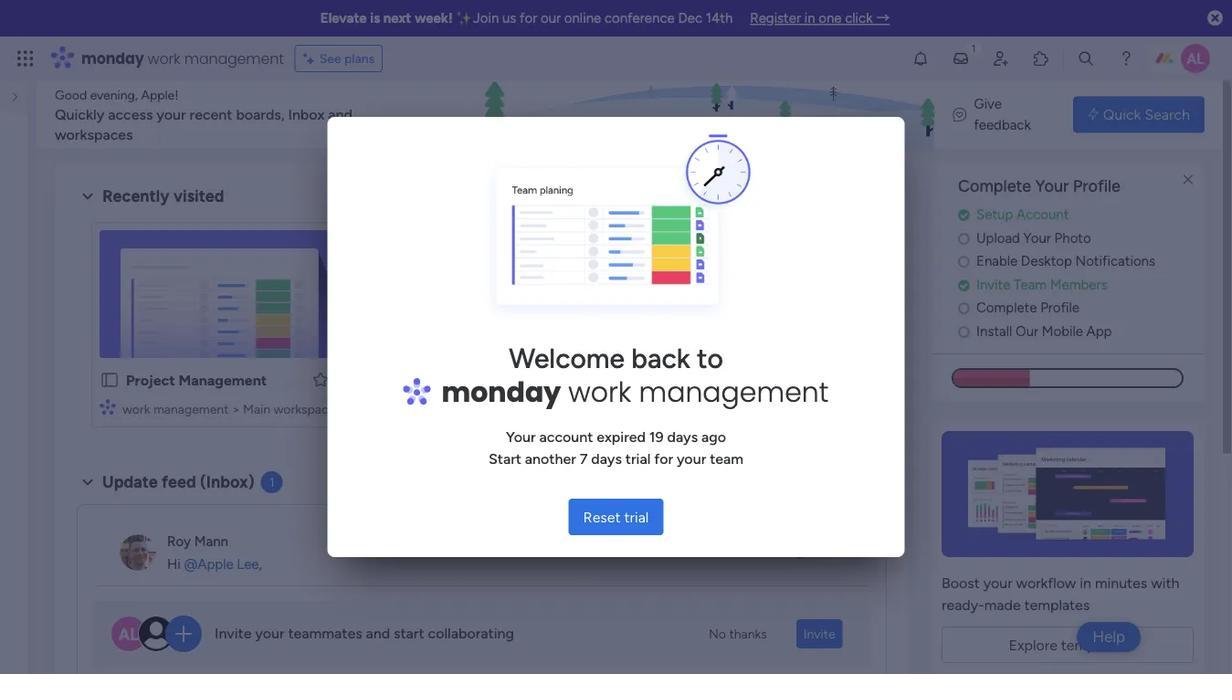 Task type: describe. For each thing, give the bounding box(es) containing it.
work up expired
[[568, 373, 631, 411]]

see
[[319, 51, 341, 66]]

your inside good evening, apple! quickly access your recent boards, inbox and workspaces
[[157, 105, 186, 123]]

1 vertical spatial monday
[[442, 373, 561, 411]]

evening,
[[90, 87, 138, 102]]

check circle image for setup
[[958, 208, 970, 222]]

workflow
[[1016, 574, 1076, 591]]

click
[[845, 10, 873, 26]]

lottie animation element
[[435, 80, 948, 150]]

back
[[631, 342, 690, 374]]

no thanks
[[709, 626, 767, 642]]

members
[[1050, 276, 1107, 293]]

inbox image
[[952, 49, 970, 68]]

work management > main workspace
[[122, 401, 335, 416]]

welcome
[[509, 342, 625, 374]]

elevate
[[320, 10, 367, 26]]

reset
[[583, 508, 621, 526]]

see plans
[[319, 51, 375, 66]]

explore templates button
[[942, 626, 1194, 663]]

apps image
[[1032, 49, 1050, 68]]

nov
[[808, 544, 833, 561]]

enable desktop notifications
[[976, 253, 1155, 269]]

3
[[836, 544, 844, 561]]

desktop
[[1021, 253, 1072, 269]]

management up the "recent"
[[184, 48, 284, 68]]

1 vertical spatial days
[[591, 450, 622, 467]]

complete profile
[[976, 299, 1080, 316]]

explore
[[1009, 636, 1058, 653]]

0 horizontal spatial monday
[[81, 48, 144, 68]]

complete for complete profile
[[976, 299, 1037, 316]]

us
[[502, 10, 516, 26]]

management
[[179, 371, 267, 389]]

upload your photo link
[[958, 228, 1205, 248]]

quick
[[1103, 106, 1141, 123]]

apple!
[[141, 87, 178, 102]]

account
[[539, 428, 593, 445]]

help image
[[1117, 49, 1135, 68]]

1
[[269, 474, 274, 490]]

work right component icon
[[122, 401, 150, 416]]

good evening, apple! quickly access your recent boards, inbox and workspaces
[[55, 87, 352, 143]]

invite for your
[[215, 625, 252, 642]]

help
[[1092, 627, 1125, 646]]

upload
[[976, 230, 1020, 246]]

no thanks button
[[701, 619, 774, 648]]

in inside the boost your workflow in minutes with ready-made templates
[[1080, 574, 1091, 591]]

photo
[[1055, 230, 1091, 246]]

invite for team
[[976, 276, 1011, 293]]

dapulse x slim image
[[1177, 169, 1199, 191]]

templates image image
[[947, 431, 1188, 557]]

our
[[541, 10, 561, 26]]

invite team members
[[976, 276, 1107, 293]]

elevate is next week! ✨ join us for our online conference dec 14th
[[320, 10, 733, 26]]

team
[[1014, 276, 1047, 293]]

inbox
[[288, 105, 325, 123]]

update
[[102, 472, 158, 492]]

19
[[649, 428, 664, 445]]

0 vertical spatial profile
[[1073, 176, 1121, 196]]

see plans button
[[295, 45, 383, 72]]

our
[[1016, 323, 1039, 339]]

nov 3
[[808, 544, 844, 561]]

account
[[1017, 206, 1069, 223]]

boost your workflow in minutes with ready-made templates
[[942, 574, 1180, 613]]

1 horizontal spatial and
[[366, 625, 390, 642]]

give
[[974, 96, 1002, 112]]

next
[[383, 10, 411, 26]]

recently
[[102, 186, 170, 206]]

→
[[876, 10, 890, 26]]

reset trial
[[583, 508, 649, 526]]

roy mann image
[[120, 534, 156, 571]]

feedback
[[974, 116, 1031, 133]]

1 vertical spatial monday work management
[[442, 373, 829, 411]]

made
[[984, 596, 1021, 613]]

recently visited
[[102, 186, 224, 206]]

conference
[[605, 10, 675, 26]]

14th
[[706, 10, 733, 26]]

install our mobile app link
[[958, 321, 1205, 341]]

0 horizontal spatial in
[[804, 10, 815, 26]]

invite team members link
[[958, 274, 1205, 295]]

workspaces
[[55, 126, 133, 143]]

update feed (inbox)
[[102, 472, 254, 492]]

is
[[370, 10, 380, 26]]

setup
[[976, 206, 1013, 223]]

app
[[1086, 323, 1112, 339]]

setup account
[[976, 206, 1069, 223]]

good
[[55, 87, 87, 102]]

quick search button
[[1073, 96, 1205, 133]]

boards,
[[236, 105, 285, 123]]

team
[[710, 450, 743, 467]]

setup account link
[[958, 204, 1205, 225]]

select product image
[[16, 49, 35, 68]]

your for profile
[[1035, 176, 1069, 196]]

mann
[[194, 533, 228, 550]]



Task type: locate. For each thing, give the bounding box(es) containing it.
invite inside button
[[804, 626, 835, 642]]

your inside "link"
[[1023, 230, 1051, 246]]

✨
[[456, 10, 470, 26]]

your inside your account expired 19 days ago start another 7 days trial for your team
[[506, 428, 536, 445]]

monday work management
[[81, 48, 284, 68], [442, 373, 829, 411]]

management down project management
[[153, 401, 229, 416]]

invite members image
[[992, 49, 1010, 68]]

1 horizontal spatial invite
[[804, 626, 835, 642]]

complete up setup
[[958, 176, 1031, 196]]

plans
[[344, 51, 375, 66]]

complete up install
[[976, 299, 1037, 316]]

roy mann
[[167, 533, 228, 550]]

start
[[394, 625, 424, 642]]

templates down workflow
[[1024, 596, 1090, 613]]

thanks
[[729, 626, 767, 642]]

in
[[804, 10, 815, 26], [1080, 574, 1091, 591]]

your
[[157, 105, 186, 123], [677, 450, 706, 467], [983, 574, 1013, 591], [255, 625, 285, 642]]

no
[[709, 626, 726, 642]]

your
[[1035, 176, 1069, 196], [1023, 230, 1051, 246], [506, 428, 536, 445]]

circle o image for complete
[[958, 301, 970, 315]]

circle o image for upload
[[958, 231, 970, 245]]

1 vertical spatial trial
[[624, 508, 649, 526]]

trial right reset
[[624, 508, 649, 526]]

search everything image
[[1077, 49, 1095, 68]]

profile up setup account link
[[1073, 176, 1121, 196]]

online
[[564, 10, 601, 26]]

your for photo
[[1023, 230, 1051, 246]]

notifications
[[1075, 253, 1155, 269]]

quickly
[[55, 105, 104, 123]]

in left minutes
[[1080, 574, 1091, 591]]

help button
[[1077, 622, 1141, 652]]

your down ago
[[677, 450, 706, 467]]

collaborating
[[428, 625, 514, 642]]

1 vertical spatial circle o image
[[958, 301, 970, 315]]

1 image
[[965, 37, 982, 58]]

0 vertical spatial trial
[[625, 450, 651, 467]]

your down apple!
[[157, 105, 186, 123]]

reset trial button
[[569, 499, 663, 535]]

your up account
[[1035, 176, 1069, 196]]

minutes
[[1095, 574, 1147, 591]]

main
[[243, 401, 270, 416]]

ready-
[[942, 596, 984, 613]]

1 horizontal spatial monday work management
[[442, 373, 829, 411]]

close recently visited image
[[77, 185, 99, 207]]

0 vertical spatial in
[[804, 10, 815, 26]]

0 vertical spatial for
[[520, 10, 537, 26]]

complete profile link
[[958, 298, 1205, 318]]

your left teammates
[[255, 625, 285, 642]]

days
[[667, 428, 698, 445], [591, 450, 622, 467]]

give feedback
[[974, 96, 1031, 133]]

management up ago
[[639, 373, 829, 411]]

teammates
[[288, 625, 362, 642]]

0 vertical spatial templates
[[1024, 596, 1090, 613]]

1 vertical spatial templates
[[1061, 636, 1127, 653]]

your inside your account expired 19 days ago start another 7 days trial for your team
[[677, 450, 706, 467]]

public board image
[[100, 370, 120, 390]]

0 vertical spatial days
[[667, 428, 698, 445]]

1 vertical spatial and
[[366, 625, 390, 642]]

apple lee image
[[1181, 44, 1210, 73]]

in left one
[[804, 10, 815, 26]]

1 vertical spatial your
[[1023, 230, 1051, 246]]

start
[[489, 450, 521, 467]]

2 horizontal spatial invite
[[976, 276, 1011, 293]]

profile
[[1073, 176, 1121, 196], [1040, 299, 1080, 316]]

0 vertical spatial monday
[[81, 48, 144, 68]]

monday up start
[[442, 373, 561, 411]]

circle o image
[[958, 231, 970, 245], [958, 301, 970, 315], [958, 325, 970, 338]]

one
[[819, 10, 842, 26]]

(inbox)
[[200, 472, 254, 492]]

trial inside button
[[624, 508, 649, 526]]

welcome back to
[[509, 342, 723, 374]]

your inside the boost your workflow in minutes with ready-made templates
[[983, 574, 1013, 591]]

and left start on the bottom left of the page
[[366, 625, 390, 642]]

for
[[520, 10, 537, 26], [654, 450, 673, 467]]

check circle image inside setup account link
[[958, 208, 970, 222]]

1 check circle image from the top
[[958, 208, 970, 222]]

for down 19
[[654, 450, 673, 467]]

install our mobile app
[[976, 323, 1112, 339]]

circle o image inside install our mobile app link
[[958, 325, 970, 338]]

feed
[[162, 472, 196, 492]]

templates inside button
[[1061, 636, 1127, 653]]

your up start
[[506, 428, 536, 445]]

2 check circle image from the top
[[958, 278, 970, 292]]

close update feed (inbox) image
[[77, 471, 99, 493]]

v2 user feedback image
[[953, 104, 967, 125]]

quick search
[[1103, 106, 1190, 123]]

enable desktop notifications link
[[958, 251, 1205, 272]]

templates
[[1024, 596, 1090, 613], [1061, 636, 1127, 653]]

trial inside your account expired 19 days ago start another 7 days trial for your team
[[625, 450, 651, 467]]

add to favorites image
[[311, 370, 330, 389]]

templates right explore
[[1061, 636, 1127, 653]]

work up apple!
[[148, 48, 180, 68]]

check circle image left setup
[[958, 208, 970, 222]]

notifications image
[[911, 49, 930, 68]]

week!
[[415, 10, 453, 26]]

circle o image inside upload your photo "link"
[[958, 231, 970, 245]]

0 horizontal spatial monday work management
[[81, 48, 284, 68]]

circle o image up circle o image
[[958, 231, 970, 245]]

component image
[[100, 399, 116, 415]]

project management
[[126, 371, 267, 389]]

circle o image for install
[[958, 325, 970, 338]]

v2 bolt switch image
[[1088, 105, 1099, 125]]

another
[[525, 450, 576, 467]]

expired
[[597, 428, 646, 445]]

check circle image down circle o image
[[958, 278, 970, 292]]

1 vertical spatial for
[[654, 450, 673, 467]]

complete for complete your profile
[[958, 176, 1031, 196]]

and inside good evening, apple! quickly access your recent boards, inbox and workspaces
[[328, 105, 352, 123]]

1 horizontal spatial for
[[654, 450, 673, 467]]

0 vertical spatial complete
[[958, 176, 1031, 196]]

register
[[750, 10, 801, 26]]

register in one click →
[[750, 10, 890, 26]]

to
[[697, 342, 723, 374]]

recent
[[190, 105, 232, 123]]

upload your photo
[[976, 230, 1091, 246]]

1 vertical spatial check circle image
[[958, 278, 970, 292]]

1 vertical spatial complete
[[976, 299, 1037, 316]]

install
[[976, 323, 1012, 339]]

check circle image for invite
[[958, 278, 970, 292]]

with
[[1151, 574, 1180, 591]]

enable
[[976, 253, 1018, 269]]

>
[[232, 401, 240, 416]]

2 vertical spatial circle o image
[[958, 325, 970, 338]]

0 horizontal spatial invite
[[215, 625, 252, 642]]

join
[[473, 10, 499, 26]]

days right 19
[[667, 428, 698, 445]]

access
[[108, 105, 153, 123]]

0 horizontal spatial days
[[591, 450, 622, 467]]

your down account
[[1023, 230, 1051, 246]]

explore templates
[[1009, 636, 1127, 653]]

mobile
[[1042, 323, 1083, 339]]

profile up mobile
[[1040, 299, 1080, 316]]

0 vertical spatial and
[[328, 105, 352, 123]]

workspace
[[274, 401, 335, 416]]

monday work management up expired
[[442, 373, 829, 411]]

invite your teammates and start collaborating
[[215, 625, 514, 642]]

work
[[148, 48, 180, 68], [568, 373, 631, 411], [122, 401, 150, 416]]

for right us
[[520, 10, 537, 26]]

templates inside the boost your workflow in minutes with ready-made templates
[[1024, 596, 1090, 613]]

invite button
[[796, 619, 843, 648]]

and right inbox
[[328, 105, 352, 123]]

for inside your account expired 19 days ago start another 7 days trial for your team
[[654, 450, 673, 467]]

ago
[[701, 428, 726, 445]]

management
[[184, 48, 284, 68], [639, 373, 829, 411], [153, 401, 229, 416]]

circle o image down circle o image
[[958, 301, 970, 315]]

monday
[[81, 48, 144, 68], [442, 373, 561, 411]]

trial down expired
[[625, 450, 651, 467]]

7
[[580, 450, 588, 467]]

monday up "evening,"
[[81, 48, 144, 68]]

and
[[328, 105, 352, 123], [366, 625, 390, 642]]

trial
[[625, 450, 651, 467], [624, 508, 649, 526]]

your up made
[[983, 574, 1013, 591]]

0 vertical spatial monday work management
[[81, 48, 284, 68]]

1 horizontal spatial days
[[667, 428, 698, 445]]

1 vertical spatial in
[[1080, 574, 1091, 591]]

2 circle o image from the top
[[958, 301, 970, 315]]

0 vertical spatial check circle image
[[958, 208, 970, 222]]

check circle image inside invite team members link
[[958, 278, 970, 292]]

0 vertical spatial your
[[1035, 176, 1069, 196]]

0 horizontal spatial for
[[520, 10, 537, 26]]

1 circle o image from the top
[[958, 231, 970, 245]]

monday work management up apple!
[[81, 48, 284, 68]]

0 vertical spatial circle o image
[[958, 231, 970, 245]]

0 horizontal spatial and
[[328, 105, 352, 123]]

visited
[[173, 186, 224, 206]]

1 horizontal spatial monday
[[442, 373, 561, 411]]

check circle image
[[958, 208, 970, 222], [958, 278, 970, 292]]

register in one click → link
[[750, 10, 890, 26]]

days right 7
[[591, 450, 622, 467]]

roy
[[167, 533, 191, 550]]

complete inside complete profile link
[[976, 299, 1037, 316]]

2 vertical spatial your
[[506, 428, 536, 445]]

dec
[[678, 10, 702, 26]]

1 vertical spatial profile
[[1040, 299, 1080, 316]]

circle o image
[[958, 255, 970, 268]]

3 circle o image from the top
[[958, 325, 970, 338]]

circle o image left install
[[958, 325, 970, 338]]

1 horizontal spatial in
[[1080, 574, 1091, 591]]

circle o image inside complete profile link
[[958, 301, 970, 315]]



Task type: vqa. For each thing, say whether or not it's contained in the screenshot.
top boards
no



